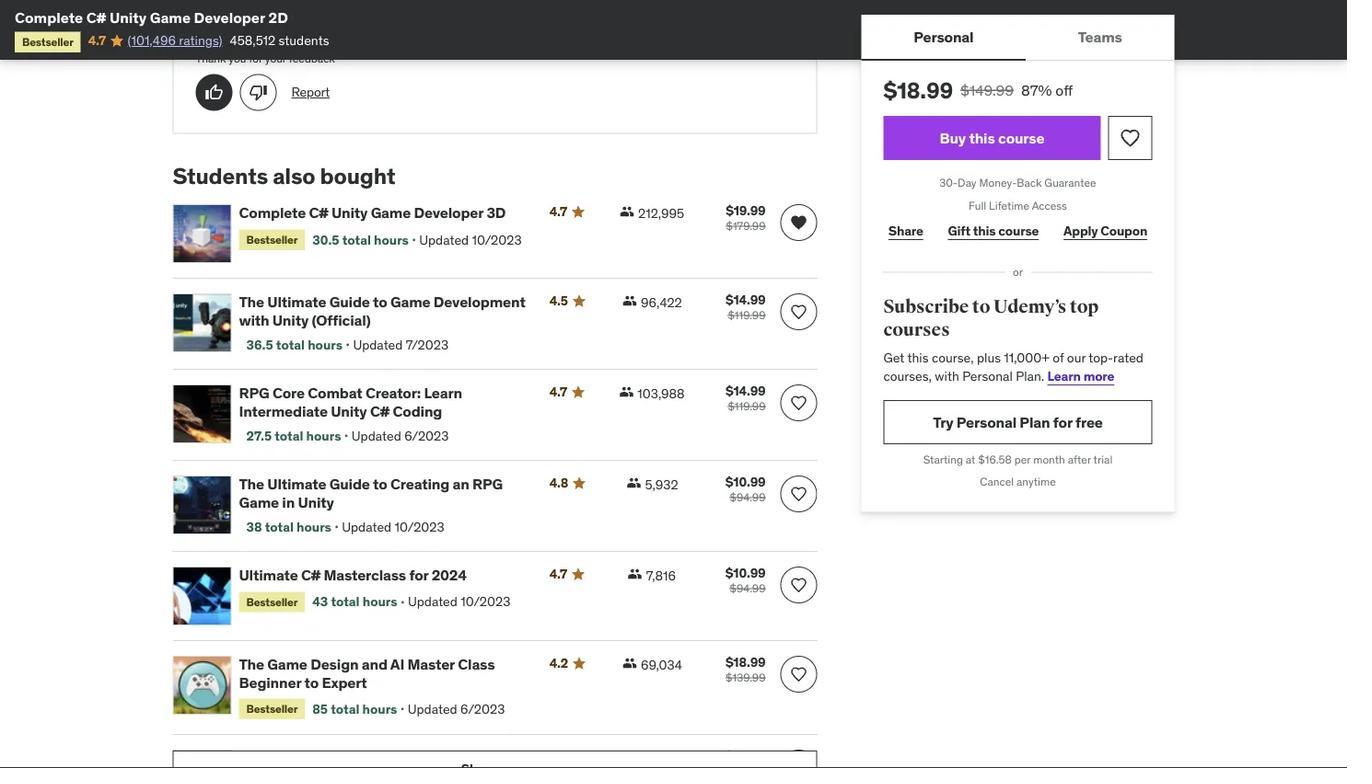 Task type: locate. For each thing, give the bounding box(es) containing it.
$139.99
[[726, 671, 766, 686]]

11,000+
[[1004, 350, 1050, 367]]

ultimate c# masterclass for 2024
[[239, 566, 467, 585]]

more
[[1084, 368, 1115, 385]]

to inside the game design and ai master class beginner to expert
[[304, 673, 319, 692]]

0 vertical spatial course
[[998, 128, 1045, 147]]

1 vertical spatial 6/2023
[[461, 701, 505, 718]]

c#
[[86, 8, 106, 27], [309, 204, 328, 223], [370, 402, 390, 421], [301, 566, 321, 585], [278, 749, 298, 768]]

xsmall image left 96,422
[[622, 294, 637, 309]]

1 vertical spatial complete
[[239, 204, 306, 223]]

0 vertical spatial $18.99
[[884, 76, 953, 104]]

complete for complete c# unity game developer 3d
[[239, 204, 306, 223]]

expert
[[322, 673, 367, 692]]

0 vertical spatial 6/2023
[[404, 428, 449, 445]]

1 vertical spatial updated 6/2023
[[408, 701, 505, 718]]

0 vertical spatial xsmall image
[[619, 385, 634, 400]]

rpg left core
[[239, 384, 269, 403]]

0 vertical spatial developer
[[194, 8, 265, 27]]

$14.99 $119.99 down $179.99
[[726, 292, 766, 323]]

learn more link
[[1048, 368, 1115, 385]]

$10.99 $94.99 right 7,816 at the bottom
[[725, 566, 766, 596]]

2 horizontal spatial for
[[1053, 413, 1073, 432]]

unity c# programming: ultimate guide to game scripting 2023
[[239, 749, 522, 769]]

for left 2024
[[409, 566, 429, 585]]

personal up the $16.58
[[957, 413, 1017, 432]]

$18.99 up the buy
[[884, 76, 953, 104]]

this up courses,
[[907, 350, 929, 367]]

course down 'lifetime'
[[999, 223, 1039, 240]]

money-
[[979, 175, 1017, 190]]

4.7 up 4.2
[[549, 566, 567, 583]]

0 vertical spatial the
[[239, 293, 264, 312]]

ultimate up 36.5 total hours
[[267, 293, 326, 312]]

$14.99 right 103,988
[[726, 383, 766, 400]]

total
[[342, 231, 371, 248], [276, 337, 305, 354], [275, 428, 303, 445], [265, 519, 294, 536], [331, 594, 360, 611], [331, 701, 360, 718]]

2 vertical spatial for
[[409, 566, 429, 585]]

guide inside the ultimate guide to game development with unity (official)
[[329, 293, 370, 312]]

2 $119.99 from the top
[[728, 400, 766, 414]]

the for the ultimate guide to creating an rpg game in unity
[[239, 475, 264, 494]]

2 $10.99 from the top
[[725, 566, 766, 582]]

1 vertical spatial $10.99
[[725, 566, 766, 582]]

0 horizontal spatial developer
[[194, 8, 265, 27]]

$18.99
[[884, 76, 953, 104], [726, 655, 766, 671]]

$94.99 for ultimate c# masterclass for 2024
[[730, 582, 766, 596]]

updated 6/2023
[[352, 428, 449, 445], [408, 701, 505, 718]]

1 horizontal spatial rpg
[[472, 475, 503, 494]]

the game design and ai master class beginner to expert
[[239, 656, 495, 692]]

updated 10/2023 down 3d
[[419, 231, 522, 248]]

0 vertical spatial rpg
[[239, 384, 269, 403]]

developer left 3d
[[414, 204, 483, 223]]

with
[[239, 311, 269, 330], [935, 368, 959, 385]]

2 vertical spatial the
[[239, 656, 264, 675]]

69,034
[[641, 657, 682, 674]]

6/2023 down the coding
[[404, 428, 449, 445]]

4.7 for ultimate c# masterclass for 2024
[[549, 566, 567, 583]]

xsmall image left 212,995
[[620, 205, 635, 219]]

ultimate up 38 total hours
[[267, 475, 326, 494]]

tab list
[[861, 15, 1175, 61]]

plan.
[[1016, 368, 1044, 385]]

(101,496 ratings)
[[128, 32, 222, 49]]

course up back
[[998, 128, 1045, 147]]

2d
[[268, 8, 288, 27]]

the inside the ultimate guide to game development with unity (official)
[[239, 293, 264, 312]]

1 the from the top
[[239, 293, 264, 312]]

0 vertical spatial for
[[249, 52, 262, 66]]

the
[[239, 293, 264, 312], [239, 475, 264, 494], [239, 656, 264, 675]]

with down course,
[[935, 368, 959, 385]]

unity c# programming: ultimate guide to game scripting 2023 link
[[239, 749, 527, 769]]

unity inside the ultimate guide to game development with unity (official)
[[272, 311, 309, 330]]

xsmall image for development
[[622, 294, 637, 309]]

ultimate c# masterclass for 2024 link
[[239, 566, 527, 585]]

1 horizontal spatial complete
[[239, 204, 306, 223]]

$14.99 down $179.99
[[726, 292, 766, 309]]

and
[[362, 656, 388, 675]]

personal
[[914, 27, 974, 46], [962, 368, 1013, 385], [957, 413, 1017, 432]]

1 $119.99 from the top
[[728, 309, 766, 323]]

updated down rpg core combat creator: learn intermediate unity c# coding link
[[352, 428, 401, 445]]

2 4.8 from the top
[[549, 749, 568, 766]]

course,
[[932, 350, 974, 367]]

total right 30.5
[[342, 231, 371, 248]]

0 vertical spatial updated 6/2023
[[352, 428, 449, 445]]

total right 36.5
[[276, 337, 305, 354]]

$94.99 up $18.99 $139.99
[[730, 582, 766, 596]]

this inside "gift this course" link
[[973, 223, 996, 240]]

updated down 2024
[[408, 594, 458, 611]]

1 vertical spatial guide
[[329, 475, 370, 494]]

hours down the game design and ai master class beginner to expert link
[[362, 701, 397, 718]]

0 vertical spatial with
[[239, 311, 269, 330]]

updated for 30.5 total hours
[[419, 231, 469, 248]]

updated for 85 total hours
[[408, 701, 457, 718]]

xsmall image
[[619, 385, 634, 400], [627, 476, 641, 491]]

to inside the ultimate guide to creating an rpg game in unity
[[373, 475, 387, 494]]

$119.99
[[728, 309, 766, 323], [728, 400, 766, 414]]

xsmall image left 69,034
[[622, 657, 637, 671]]

2 vertical spatial wishlist image
[[790, 485, 808, 504]]

students
[[173, 162, 268, 190]]

1 horizontal spatial developer
[[414, 204, 483, 223]]

4.7 right 3d
[[549, 204, 567, 220]]

wishlist image
[[790, 214, 808, 232], [790, 394, 808, 413], [790, 577, 808, 595], [790, 666, 808, 684]]

$149.99
[[961, 81, 1014, 99]]

hours right 38 on the left of page
[[297, 519, 331, 536]]

0 vertical spatial $10.99 $94.99
[[725, 474, 766, 505]]

mark as unhelpful image
[[249, 83, 268, 102]]

$10.99 $94.99
[[725, 474, 766, 505], [725, 566, 766, 596]]

course for gift this course
[[999, 223, 1039, 240]]

$119.99 right 96,422
[[728, 309, 766, 323]]

total for 30.5
[[342, 231, 371, 248]]

7/2023
[[406, 337, 449, 354]]

game inside the unity c# programming: ultimate guide to game scripting 2023
[[239, 767, 279, 769]]

course inside button
[[998, 128, 1045, 147]]

1 vertical spatial xsmall image
[[627, 476, 641, 491]]

1 horizontal spatial learn
[[1048, 368, 1081, 385]]

36.5 total hours
[[246, 337, 343, 354]]

xsmall image
[[620, 205, 635, 219], [622, 294, 637, 309], [628, 567, 643, 582], [622, 657, 637, 671], [629, 750, 643, 765]]

1 horizontal spatial for
[[409, 566, 429, 585]]

developer for 3d
[[414, 204, 483, 223]]

xsmall image left 1,752
[[629, 750, 643, 765]]

10/2023 down 2024
[[461, 594, 510, 611]]

total right 38 on the left of page
[[265, 519, 294, 536]]

4.5
[[549, 293, 568, 310]]

you
[[229, 52, 246, 66]]

1 horizontal spatial 6/2023
[[461, 701, 505, 718]]

personal up $18.99 $149.99 87% off
[[914, 27, 974, 46]]

students
[[279, 32, 329, 49]]

unity up 36.5 total hours
[[272, 311, 309, 330]]

96,422
[[641, 294, 682, 311]]

total for 43
[[331, 594, 360, 611]]

1 $14.99 from the top
[[726, 292, 766, 309]]

this inside get this course, plus 11,000+ of our top-rated courses, with personal plan.
[[907, 350, 929, 367]]

unity inside the unity c# programming: ultimate guide to game scripting 2023
[[239, 749, 275, 768]]

total down intermediate
[[275, 428, 303, 445]]

this right the buy
[[969, 128, 995, 147]]

c# inside the unity c# programming: ultimate guide to game scripting 2023
[[278, 749, 298, 768]]

updated 10/2023
[[419, 231, 522, 248], [342, 519, 444, 536], [408, 594, 510, 611]]

game inside the ultimate guide to creating an rpg game in unity
[[239, 493, 279, 512]]

1 vertical spatial for
[[1053, 413, 1073, 432]]

0 vertical spatial $14.99 $119.99
[[726, 292, 766, 323]]

hours down rpg core combat creator: learn intermediate unity c# coding
[[306, 428, 341, 445]]

2 vertical spatial guide
[[465, 749, 505, 768]]

2 $14.99 $119.99 from the top
[[726, 383, 766, 414]]

$10.99 for the ultimate guide to creating an rpg game in unity
[[725, 474, 766, 491]]

1 vertical spatial with
[[935, 368, 959, 385]]

4.2
[[549, 656, 568, 672]]

unity
[[110, 8, 147, 27], [332, 204, 368, 223], [272, 311, 309, 330], [331, 402, 367, 421], [298, 493, 334, 512], [239, 749, 275, 768]]

0 horizontal spatial learn
[[424, 384, 462, 403]]

the ultimate guide to game development with unity (official)
[[239, 293, 525, 330]]

1 $94.99 from the top
[[730, 491, 766, 505]]

gift
[[948, 223, 970, 240]]

6/2023 down "class" at the bottom of page
[[461, 701, 505, 718]]

2 vertical spatial this
[[907, 350, 929, 367]]

buy
[[940, 128, 966, 147]]

wishlist image for the ultimate guide to creating an rpg game in unity
[[790, 485, 808, 504]]

xsmall image left 7,816 at the bottom
[[628, 567, 643, 582]]

$14.99 $119.99 for the ultimate guide to game development with unity (official)
[[726, 292, 766, 323]]

undo mark as helpful image
[[205, 83, 223, 102]]

xsmall image for 3d
[[620, 205, 635, 219]]

updated down the ultimate guide to game development with unity (official)
[[353, 337, 403, 354]]

1 vertical spatial $119.99
[[728, 400, 766, 414]]

2 the from the top
[[239, 475, 264, 494]]

updated 10/2023 for 2024
[[408, 594, 510, 611]]

this right 'gift'
[[973, 223, 996, 240]]

hours for 36.5 total hours
[[308, 337, 343, 354]]

apply coupon
[[1064, 223, 1148, 240]]

the inside the ultimate guide to creating an rpg game in unity
[[239, 475, 264, 494]]

$94.99 right 5,932
[[730, 491, 766, 505]]

ultimate down 38 on the left of page
[[239, 566, 298, 585]]

game left design on the bottom of page
[[267, 656, 307, 675]]

c# for ultimate c# masterclass for 2024
[[301, 566, 321, 585]]

wishlist image for the game design and ai master class beginner to expert
[[790, 666, 808, 684]]

thank you for your feedback
[[196, 52, 335, 66]]

1 vertical spatial $10.99 $94.99
[[725, 566, 766, 596]]

to inside subscribe to udemy's top courses
[[972, 295, 990, 318]]

the for the game design and ai master class beginner to expert
[[239, 656, 264, 675]]

0 vertical spatial personal
[[914, 27, 974, 46]]

total right 85
[[331, 701, 360, 718]]

game left scripting at the bottom of page
[[239, 767, 279, 769]]

(101,496
[[128, 32, 176, 49]]

2 vertical spatial updated 10/2023
[[408, 594, 510, 611]]

game up updated 7/2023
[[390, 293, 430, 312]]

1 vertical spatial $14.99
[[726, 383, 766, 400]]

3 the from the top
[[239, 656, 264, 675]]

$119.99 right 103,988
[[728, 400, 766, 414]]

the left in
[[239, 475, 264, 494]]

development
[[434, 293, 525, 312]]

updated down master at the bottom of the page
[[408, 701, 457, 718]]

0 horizontal spatial complete
[[15, 8, 83, 27]]

hours
[[374, 231, 409, 248], [308, 337, 343, 354], [306, 428, 341, 445], [297, 519, 331, 536], [363, 594, 397, 611], [362, 701, 397, 718]]

2 wishlist image from the top
[[790, 394, 808, 413]]

1 vertical spatial personal
[[962, 368, 1013, 385]]

85
[[312, 701, 328, 718]]

1 4.8 from the top
[[549, 475, 568, 492]]

1 vertical spatial $18.99
[[726, 655, 766, 671]]

the left design on the bottom of page
[[239, 656, 264, 675]]

$10.99 $94.99 for ultimate c# masterclass for 2024
[[725, 566, 766, 596]]

ultimate inside the ultimate guide to creating an rpg game in unity
[[267, 475, 326, 494]]

lifetime
[[989, 198, 1030, 213]]

updated down complete c# unity game developer 3d link
[[419, 231, 469, 248]]

anytime
[[1017, 475, 1056, 490]]

total for 27.5
[[275, 428, 303, 445]]

guide for game
[[329, 293, 370, 312]]

learn inside rpg core combat creator: learn intermediate unity c# coding
[[424, 384, 462, 403]]

1 $10.99 from the top
[[725, 474, 766, 491]]

3 wishlist image from the top
[[790, 577, 808, 595]]

personal down plus in the right of the page
[[962, 368, 1013, 385]]

this for gift
[[973, 223, 996, 240]]

4.8
[[549, 475, 568, 492], [549, 749, 568, 766]]

updated for 27.5 total hours
[[352, 428, 401, 445]]

6/2023 for 85 total hours
[[461, 701, 505, 718]]

1 vertical spatial course
[[999, 223, 1039, 240]]

2 vertical spatial 10/2023
[[461, 594, 510, 611]]

4.7
[[88, 32, 106, 49], [549, 204, 567, 220], [549, 384, 567, 401], [549, 566, 567, 583]]

updated 6/2023 down "class" at the bottom of page
[[408, 701, 505, 718]]

rpg inside rpg core combat creator: learn intermediate unity c# coding
[[239, 384, 269, 403]]

updated 10/2023 down the ultimate guide to creating an rpg game in unity link
[[342, 519, 444, 536]]

for left free
[[1053, 413, 1073, 432]]

0 vertical spatial $14.99
[[726, 292, 766, 309]]

xsmall image for master
[[622, 657, 637, 671]]

hours down complete c# unity game developer 3d link
[[374, 231, 409, 248]]

game up 38 on the left of page
[[239, 493, 279, 512]]

with up 36.5
[[239, 311, 269, 330]]

1 vertical spatial wishlist image
[[790, 303, 808, 322]]

developer up 458,512
[[194, 8, 265, 27]]

1 $14.99 $119.99 from the top
[[726, 292, 766, 323]]

$179.99
[[726, 219, 766, 234]]

guide for creating
[[329, 475, 370, 494]]

1 vertical spatial 4.8
[[549, 749, 568, 766]]

$14.99
[[726, 292, 766, 309], [726, 383, 766, 400]]

1 vertical spatial developer
[[414, 204, 483, 223]]

4 wishlist image from the top
[[790, 666, 808, 684]]

$14.99 for the ultimate guide to game development with unity (official)
[[726, 292, 766, 309]]

1 vertical spatial $14.99 $119.99
[[726, 383, 766, 414]]

1 vertical spatial $94.99
[[730, 582, 766, 596]]

learn down 'of'
[[1048, 368, 1081, 385]]

updated down the ultimate guide to creating an rpg game in unity
[[342, 519, 392, 536]]

2 $14.99 from the top
[[726, 383, 766, 400]]

updated 6/2023 for 27.5 total hours
[[352, 428, 449, 445]]

the inside the game design and ai master class beginner to expert
[[239, 656, 264, 675]]

10/2023 down creating
[[395, 519, 444, 536]]

bought
[[320, 162, 395, 190]]

0 horizontal spatial $18.99
[[726, 655, 766, 671]]

guide inside the ultimate guide to creating an rpg game in unity
[[329, 475, 370, 494]]

0 horizontal spatial with
[[239, 311, 269, 330]]

0 vertical spatial updated 10/2023
[[419, 231, 522, 248]]

$94.99
[[730, 491, 766, 505], [730, 582, 766, 596]]

beginner
[[239, 673, 301, 692]]

starting
[[923, 452, 963, 467]]

unity left scripting at the bottom of page
[[239, 749, 275, 768]]

cancel
[[980, 475, 1014, 490]]

ultimate inside the ultimate guide to game development with unity (official)
[[267, 293, 326, 312]]

0 vertical spatial $94.99
[[730, 491, 766, 505]]

$10.99 right 5,932
[[725, 474, 766, 491]]

4.7 down 4.5
[[549, 384, 567, 401]]

0 horizontal spatial rpg
[[239, 384, 269, 403]]

unity right in
[[298, 493, 334, 512]]

hours for 27.5 total hours
[[306, 428, 341, 445]]

bestseller for ultimate
[[246, 595, 298, 609]]

$14.99 $119.99 right 103,988
[[726, 383, 766, 414]]

xsmall image left 103,988
[[619, 385, 634, 400]]

0 vertical spatial complete
[[15, 8, 83, 27]]

0 vertical spatial guide
[[329, 293, 370, 312]]

$10.99 down $139.99
[[725, 749, 766, 765]]

the up 36.5
[[239, 293, 264, 312]]

1 wishlist image from the top
[[790, 214, 808, 232]]

43 total hours
[[312, 594, 397, 611]]

free
[[1076, 413, 1103, 432]]

1 horizontal spatial with
[[935, 368, 959, 385]]

$10.99 $94.99 right 5,932
[[725, 474, 766, 505]]

c# for unity c# programming: ultimate guide to game scripting 2023
[[278, 749, 298, 768]]

0 vertical spatial $10.99
[[725, 474, 766, 491]]

2 vertical spatial $10.99
[[725, 749, 766, 765]]

buy this course button
[[884, 116, 1101, 160]]

for inside try personal plan for free link
[[1053, 413, 1073, 432]]

unity up 27.5 total hours
[[331, 402, 367, 421]]

2 vertical spatial personal
[[957, 413, 1017, 432]]

the for the ultimate guide to game development with unity (official)
[[239, 293, 264, 312]]

guide
[[329, 293, 370, 312], [329, 475, 370, 494], [465, 749, 505, 768]]

1 $10.99 $94.99 from the top
[[725, 474, 766, 505]]

ultimate inside the unity c# programming: ultimate guide to game scripting 2023
[[402, 749, 461, 768]]

for right you
[[249, 52, 262, 66]]

1 vertical spatial the
[[239, 475, 264, 494]]

updated for 43 total hours
[[408, 594, 458, 611]]

this inside buy this course button
[[969, 128, 995, 147]]

10/2023 down 3d
[[472, 231, 522, 248]]

personal button
[[861, 15, 1026, 59]]

0 vertical spatial this
[[969, 128, 995, 147]]

xsmall image for rpg core combat creator: learn intermediate unity c# coding
[[619, 385, 634, 400]]

creator:
[[366, 384, 421, 403]]

4.7 left '(101,496'
[[88, 32, 106, 49]]

students also bought
[[173, 162, 395, 190]]

get this course, plus 11,000+ of our top-rated courses, with personal plan.
[[884, 350, 1144, 385]]

4.7 for complete c# unity game developer 3d
[[549, 204, 567, 220]]

total right 43 on the bottom of page
[[331, 594, 360, 611]]

0 vertical spatial 10/2023
[[472, 231, 522, 248]]

hours for 85 total hours
[[362, 701, 397, 718]]

458,512 students
[[230, 32, 329, 49]]

2 $94.99 from the top
[[730, 582, 766, 596]]

updated 6/2023 down the coding
[[352, 428, 449, 445]]

updated for 38 total hours
[[342, 519, 392, 536]]

0 vertical spatial 4.8
[[549, 475, 568, 492]]

updated 10/2023 down 2024
[[408, 594, 510, 611]]

0 horizontal spatial 6/2023
[[404, 428, 449, 445]]

$10.99 right 7,816 at the bottom
[[725, 566, 766, 582]]

ultimate right 2023 on the left of the page
[[402, 749, 461, 768]]

wishlist image
[[1119, 127, 1141, 149], [790, 303, 808, 322], [790, 485, 808, 504]]

learn right creator:
[[424, 384, 462, 403]]

hours down 'ultimate c# masterclass for 2024' link
[[363, 594, 397, 611]]

learn more
[[1048, 368, 1115, 385]]

1 vertical spatial this
[[973, 223, 996, 240]]

1 vertical spatial rpg
[[472, 475, 503, 494]]

rpg right an
[[472, 475, 503, 494]]

course
[[998, 128, 1045, 147], [999, 223, 1039, 240]]

hours down (official)
[[308, 337, 343, 354]]

coding
[[393, 402, 442, 421]]

2 $10.99 $94.99 from the top
[[725, 566, 766, 596]]

subscribe
[[884, 295, 969, 318]]

xsmall image left 5,932
[[627, 476, 641, 491]]

trial
[[1094, 452, 1113, 467]]

1 horizontal spatial $18.99
[[884, 76, 953, 104]]

$18.99 right 69,034
[[726, 655, 766, 671]]

$14.99 $119.99 for rpg core combat creator: learn intermediate unity c# coding
[[726, 383, 766, 414]]

0 vertical spatial $119.99
[[728, 309, 766, 323]]

access
[[1032, 198, 1067, 213]]

game
[[150, 8, 191, 27], [371, 204, 411, 223], [390, 293, 430, 312], [239, 493, 279, 512], [267, 656, 307, 675], [239, 767, 279, 769]]



Task type: describe. For each thing, give the bounding box(es) containing it.
complete c# unity game developer 2d
[[15, 8, 288, 27]]

the ultimate guide to creating an rpg game in unity
[[239, 475, 503, 512]]

subscribe to udemy's top courses
[[884, 295, 1099, 342]]

core
[[272, 384, 305, 403]]

share
[[888, 223, 923, 240]]

plan
[[1020, 413, 1050, 432]]

masterclass
[[324, 566, 406, 585]]

$119.99 for the ultimate guide to game development with unity (official)
[[728, 309, 766, 323]]

complete c# unity game developer 3d
[[239, 204, 506, 223]]

unity up 30.5 total hours in the top of the page
[[332, 204, 368, 223]]

of
[[1053, 350, 1064, 367]]

30-day money-back guarantee full lifetime access
[[940, 175, 1096, 213]]

teams button
[[1026, 15, 1175, 59]]

full
[[969, 198, 986, 213]]

unity inside the ultimate guide to creating an rpg game in unity
[[298, 493, 334, 512]]

3d
[[487, 204, 506, 223]]

30.5 total hours
[[312, 231, 409, 248]]

36.5
[[246, 337, 273, 354]]

$14.99 for rpg core combat creator: learn intermediate unity c# coding
[[726, 383, 766, 400]]

4.8 for 1,752
[[549, 749, 568, 766]]

complete for complete c# unity game developer 2d
[[15, 8, 83, 27]]

0 horizontal spatial for
[[249, 52, 262, 66]]

course for buy this course
[[998, 128, 1045, 147]]

report button
[[291, 83, 330, 101]]

your
[[265, 52, 286, 66]]

total for 85
[[331, 701, 360, 718]]

teams
[[1078, 27, 1122, 46]]

87%
[[1021, 81, 1052, 99]]

3 $10.99 from the top
[[725, 749, 766, 765]]

courses
[[884, 319, 950, 342]]

wishlist image for ultimate c# masterclass for 2024
[[790, 577, 808, 595]]

month
[[1033, 452, 1065, 467]]

or
[[1013, 265, 1023, 280]]

programming:
[[301, 749, 399, 768]]

wishlist image for the ultimate guide to game development with unity (official)
[[790, 303, 808, 322]]

master
[[407, 656, 455, 675]]

$18.99 $139.99
[[726, 655, 766, 686]]

updated for 36.5 total hours
[[353, 337, 403, 354]]

1 vertical spatial updated 10/2023
[[342, 519, 444, 536]]

wishlist image for rpg core combat creator: learn intermediate unity c# coding
[[790, 394, 808, 413]]

$10.99 $94.99 for the ultimate guide to creating an rpg game in unity
[[725, 474, 766, 505]]

developer for 2d
[[194, 8, 265, 27]]

courses,
[[884, 368, 932, 385]]

5,932
[[645, 477, 678, 493]]

share button
[[884, 213, 928, 250]]

10/2023 for 2024
[[461, 594, 510, 611]]

report
[[291, 84, 330, 100]]

30-
[[940, 175, 958, 190]]

gift this course link
[[943, 213, 1044, 250]]

1 vertical spatial 10/2023
[[395, 519, 444, 536]]

hours for 43 total hours
[[363, 594, 397, 611]]

design
[[310, 656, 359, 675]]

game up 30.5 total hours in the top of the page
[[371, 204, 411, 223]]

tab list containing personal
[[861, 15, 1175, 61]]

7,816
[[646, 568, 676, 584]]

4.8 for 5,932
[[549, 475, 568, 492]]

(official)
[[312, 311, 371, 330]]

game inside the ultimate guide to game development with unity (official)
[[390, 293, 430, 312]]

total for 36.5
[[276, 337, 305, 354]]

complete c# unity game developer 3d link
[[239, 204, 527, 223]]

27.5
[[246, 428, 272, 445]]

apply
[[1064, 223, 1098, 240]]

c# for complete c# unity game developer 3d
[[309, 204, 328, 223]]

27.5 total hours
[[246, 428, 341, 445]]

$19.99
[[726, 203, 766, 219]]

also
[[273, 162, 315, 190]]

personal inside button
[[914, 27, 974, 46]]

our
[[1067, 350, 1086, 367]]

scripting
[[282, 767, 346, 769]]

updated 6/2023 for 85 total hours
[[408, 701, 505, 718]]

creating
[[390, 475, 450, 494]]

updated 7/2023
[[353, 337, 449, 354]]

class
[[458, 656, 495, 675]]

bestseller for the
[[246, 702, 298, 716]]

103,988
[[637, 386, 685, 402]]

total for 38
[[265, 519, 294, 536]]

off
[[1056, 81, 1073, 99]]

$119.99 for rpg core combat creator: learn intermediate unity c# coding
[[728, 400, 766, 414]]

rpg core combat creator: learn intermediate unity c# coding
[[239, 384, 462, 421]]

with inside get this course, plus 11,000+ of our top-rated courses, with personal plan.
[[935, 368, 959, 385]]

rpg core combat creator: learn intermediate unity c# coding link
[[239, 384, 527, 421]]

85 total hours
[[312, 701, 397, 718]]

ai
[[390, 656, 404, 675]]

$18.99 for $18.99 $149.99 87% off
[[884, 76, 953, 104]]

4.7 for rpg core combat creator: learn intermediate unity c# coding
[[549, 384, 567, 401]]

unity inside rpg core combat creator: learn intermediate unity c# coding
[[331, 402, 367, 421]]

10/2023 for developer
[[472, 231, 522, 248]]

top-
[[1089, 350, 1113, 367]]

0 vertical spatial wishlist image
[[1119, 127, 1141, 149]]

xsmall image for the ultimate guide to creating an rpg game in unity
[[627, 476, 641, 491]]

212,995
[[638, 205, 684, 222]]

try
[[933, 413, 954, 432]]

try personal plan for free
[[933, 413, 1103, 432]]

udemy's
[[994, 295, 1066, 318]]

game inside the game design and ai master class beginner to expert
[[267, 656, 307, 675]]

38 total hours
[[246, 519, 331, 536]]

458,512
[[230, 32, 275, 49]]

c# inside rpg core combat creator: learn intermediate unity c# coding
[[370, 402, 390, 421]]

rated
[[1113, 350, 1144, 367]]

guide inside the unity c# programming: ultimate guide to game scripting 2023
[[465, 749, 505, 768]]

get
[[884, 350, 905, 367]]

6/2023 for 27.5 total hours
[[404, 428, 449, 445]]

for for ultimate c# masterclass for 2024
[[409, 566, 429, 585]]

$19.99 $179.99
[[726, 203, 766, 234]]

43
[[312, 594, 328, 611]]

coupon
[[1101, 223, 1148, 240]]

for for try personal plan for free
[[1053, 413, 1073, 432]]

$18.99 for $18.99 $139.99
[[726, 655, 766, 671]]

thank
[[196, 52, 226, 66]]

rpg inside the ultimate guide to creating an rpg game in unity
[[472, 475, 503, 494]]

with inside the ultimate guide to game development with unity (official)
[[239, 311, 269, 330]]

2023
[[349, 767, 384, 769]]

ratings)
[[179, 32, 222, 49]]

unity up '(101,496'
[[110, 8, 147, 27]]

try personal plan for free link
[[884, 400, 1152, 445]]

an
[[453, 475, 469, 494]]

bestseller for complete
[[246, 232, 298, 247]]

to inside the unity c# programming: ultimate guide to game scripting 2023
[[508, 749, 522, 768]]

30.5
[[312, 231, 339, 248]]

to inside the ultimate guide to game development with unity (official)
[[373, 293, 387, 312]]

back
[[1017, 175, 1042, 190]]

personal inside get this course, plus 11,000+ of our top-rated courses, with personal plan.
[[962, 368, 1013, 385]]

c# for complete c# unity game developer 2d
[[86, 8, 106, 27]]

in
[[282, 493, 295, 512]]

hours for 30.5 total hours
[[374, 231, 409, 248]]

per
[[1015, 452, 1031, 467]]

plus
[[977, 350, 1001, 367]]

updated 10/2023 for developer
[[419, 231, 522, 248]]

this for buy
[[969, 128, 995, 147]]

$10.99 for ultimate c# masterclass for 2024
[[725, 566, 766, 582]]

this for get
[[907, 350, 929, 367]]

game up (101,496 ratings)
[[150, 8, 191, 27]]

$94.99 for the ultimate guide to creating an rpg game in unity
[[730, 491, 766, 505]]

hours for 38 total hours
[[297, 519, 331, 536]]

gift this course
[[948, 223, 1039, 240]]

day
[[958, 175, 977, 190]]



Task type: vqa. For each thing, say whether or not it's contained in the screenshot.


